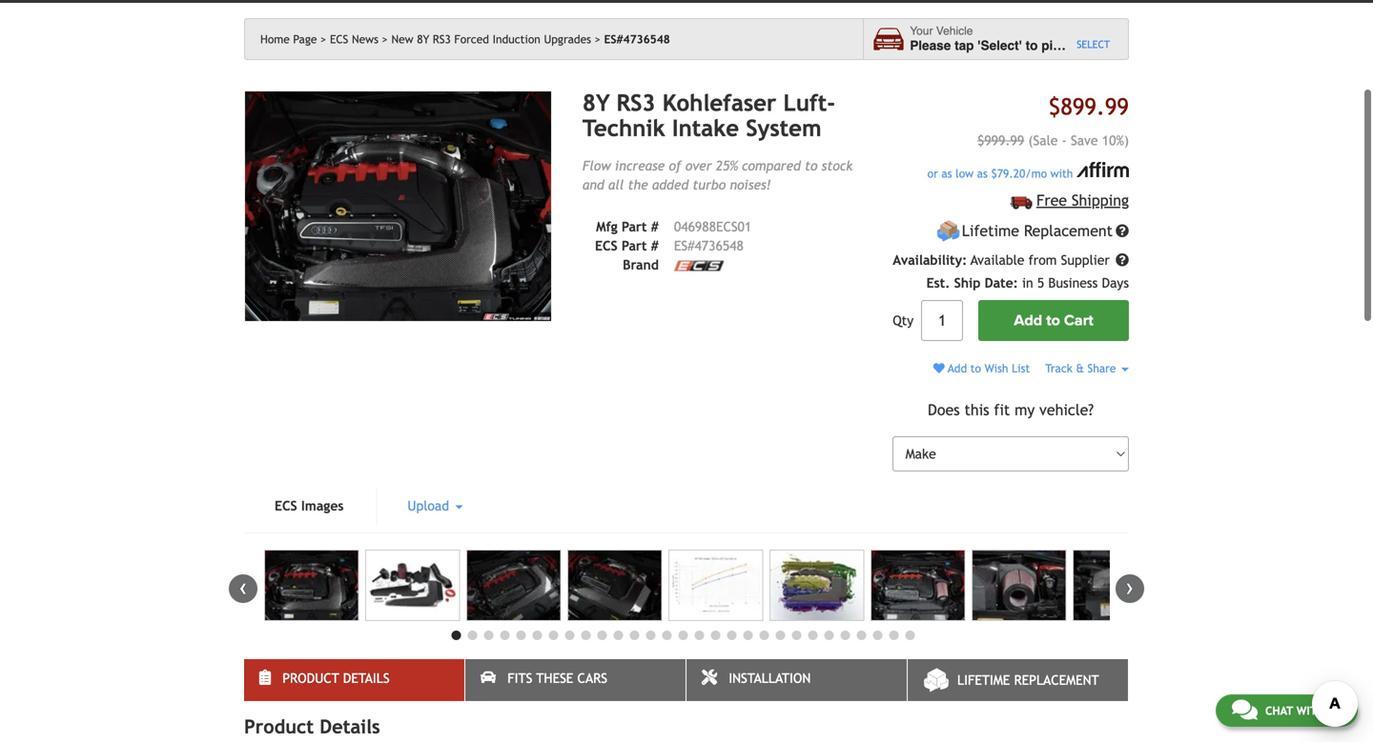 Task type: describe. For each thing, give the bounding box(es) containing it.
&
[[1076, 362, 1084, 375]]

0 vertical spatial details
[[343, 671, 390, 687]]

track
[[1045, 362, 1073, 375]]

rs3 inside 8y rs3 kohlefaser luft- technik intake system
[[617, 90, 656, 116]]

all
[[608, 177, 624, 192]]

1 vertical spatial with
[[1297, 705, 1325, 718]]

ecs images link
[[244, 487, 374, 526]]

add for add to cart
[[1014, 312, 1042, 330]]

1 vertical spatial replacement
[[1014, 673, 1099, 689]]

in
[[1022, 276, 1033, 291]]

stock
[[822, 158, 853, 173]]

8y inside 8y rs3 kohlefaser luft- technik intake system
[[583, 90, 610, 116]]

installation link
[[687, 660, 907, 702]]

vehicle
[[936, 24, 973, 38]]

add to cart
[[1014, 312, 1094, 330]]

lifetime inside lifetime replacement link
[[958, 673, 1010, 689]]

add to cart button
[[979, 300, 1129, 341]]

0 vertical spatial 8y
[[417, 32, 429, 46]]

system
[[746, 115, 822, 142]]

0 vertical spatial product details
[[283, 671, 390, 687]]

heart image
[[933, 363, 945, 374]]

home
[[260, 32, 290, 46]]

es#4736548
[[604, 32, 670, 46]]

/mo
[[1026, 167, 1047, 180]]

upload
[[408, 499, 453, 514]]

'select'
[[978, 38, 1022, 53]]

a
[[1071, 38, 1078, 53]]

kohlefaser
[[663, 90, 777, 116]]

ecs image
[[674, 261, 724, 271]]

‹
[[239, 575, 247, 600]]

availability: available from supplier
[[893, 253, 1114, 268]]

046988ecs01 ecs part #
[[595, 219, 752, 254]]

part inside 046988ecs01 ecs part #
[[622, 238, 647, 254]]

qty
[[893, 313, 914, 329]]

mfg part #
[[596, 219, 659, 234]]

pick
[[1042, 38, 1068, 53]]

(sale
[[1028, 133, 1058, 148]]

available
[[971, 253, 1025, 268]]

new
[[391, 32, 414, 46]]

add for add to wish list
[[948, 362, 967, 375]]

home page link
[[260, 32, 326, 46]]

brand
[[623, 257, 659, 273]]

25%
[[716, 158, 738, 173]]

es#
[[674, 238, 695, 254]]

lifetime replacement link
[[908, 660, 1128, 702]]

1 vertical spatial product
[[244, 716, 314, 739]]

0 horizontal spatial rs3
[[433, 32, 451, 46]]

news
[[352, 32, 379, 46]]

free shipping
[[1037, 192, 1129, 209]]

-
[[1062, 133, 1067, 148]]

cars
[[577, 671, 608, 687]]

shipping
[[1072, 192, 1129, 209]]

est.
[[927, 276, 950, 291]]

10%)
[[1102, 133, 1129, 148]]

add to wish list link
[[933, 362, 1030, 375]]

page
[[293, 32, 317, 46]]

4736548
[[695, 238, 744, 254]]

899.99
[[1061, 93, 1129, 120]]

does this fit my vehicle?
[[928, 402, 1094, 419]]

new 8y rs3 forced induction upgrades link
[[391, 32, 601, 46]]

vehicle
[[1082, 38, 1126, 53]]

8y rs3 kohlefaser luft- technik intake system
[[583, 90, 836, 142]]

79.20
[[997, 167, 1026, 180]]

us
[[1328, 705, 1342, 718]]

from
[[1029, 253, 1057, 268]]

this product is lifetime replacement eligible image
[[937, 219, 961, 243]]

question circle image
[[1116, 254, 1129, 267]]

ecs news link
[[330, 32, 388, 46]]

1 # from the top
[[651, 219, 659, 234]]

induction
[[493, 32, 541, 46]]

ecs news
[[330, 32, 379, 46]]

or
[[928, 167, 938, 180]]

my
[[1015, 402, 1035, 419]]

2 as from the left
[[977, 167, 988, 180]]

installation
[[729, 671, 811, 687]]

vehicle?
[[1040, 402, 1094, 419]]

1 vertical spatial details
[[320, 716, 380, 739]]

track & share button
[[1045, 362, 1129, 375]]

of
[[669, 158, 681, 173]]

0 horizontal spatial with
[[1051, 167, 1073, 180]]

046988ecs01
[[674, 219, 752, 234]]

select link
[[1077, 37, 1110, 53]]

increase
[[615, 158, 665, 173]]

does
[[928, 402, 960, 419]]

upload button
[[377, 487, 493, 526]]

your
[[910, 24, 933, 38]]

this
[[965, 402, 990, 419]]



Task type: locate. For each thing, give the bounding box(es) containing it.
and
[[583, 177, 604, 192]]

0 vertical spatial add
[[1014, 312, 1042, 330]]

#
[[651, 219, 659, 234], [651, 238, 659, 254]]

added
[[652, 177, 689, 192]]

1 horizontal spatial with
[[1297, 705, 1325, 718]]

rs3
[[433, 32, 451, 46], [617, 90, 656, 116]]

to inside your vehicle please tap 'select' to pick a vehicle
[[1026, 38, 1038, 53]]

5
[[1037, 276, 1044, 291]]

as left $
[[977, 167, 988, 180]]

supplier
[[1061, 253, 1110, 268]]

product
[[283, 671, 339, 687], [244, 716, 314, 739]]

to
[[1026, 38, 1038, 53], [805, 158, 818, 173], [1046, 312, 1060, 330], [971, 362, 981, 375]]

part up brand
[[622, 238, 647, 254]]

part right mfg on the left of page
[[622, 219, 647, 234]]

save
[[1071, 133, 1098, 148]]

share
[[1088, 362, 1116, 375]]

2 horizontal spatial ecs
[[595, 238, 618, 254]]

mfg
[[596, 219, 618, 234]]

comments image
[[1232, 699, 1258, 722]]

0 vertical spatial part
[[622, 219, 647, 234]]

0 vertical spatial product
[[283, 671, 339, 687]]

lifetime
[[962, 222, 1020, 240], [958, 673, 1010, 689]]

add inside add to cart button
[[1014, 312, 1042, 330]]

or as low as $79.20/mo with  - affirm financing (opens in modal) element
[[893, 162, 1129, 182]]

0 horizontal spatial ecs
[[275, 499, 297, 514]]

0 vertical spatial replacement
[[1024, 222, 1113, 240]]

cart
[[1064, 312, 1094, 330]]

upgrades
[[544, 32, 591, 46]]

to left cart
[[1046, 312, 1060, 330]]

0 horizontal spatial 8y
[[417, 32, 429, 46]]

1 vertical spatial ecs
[[595, 238, 618, 254]]

with right /mo
[[1051, 167, 1073, 180]]

ecs for ecs images
[[275, 499, 297, 514]]

‹ link
[[229, 575, 257, 604]]

0 vertical spatial ecs
[[330, 32, 348, 46]]

1 vertical spatial #
[[651, 238, 659, 254]]

free
[[1037, 192, 1067, 209]]

$999.99 (sale - save 10%)
[[978, 133, 1129, 148]]

over
[[685, 158, 712, 173]]

add
[[1014, 312, 1042, 330], [948, 362, 967, 375]]

2 vertical spatial ecs
[[275, 499, 297, 514]]

chat with us link
[[1216, 695, 1358, 728]]

1 horizontal spatial add
[[1014, 312, 1042, 330]]

forced
[[454, 32, 489, 46]]

1 as from the left
[[942, 167, 952, 180]]

ecs left the images
[[275, 499, 297, 514]]

ecs for ecs news
[[330, 32, 348, 46]]

2 # from the top
[[651, 238, 659, 254]]

ecs inside 046988ecs01 ecs part #
[[595, 238, 618, 254]]

select
[[1077, 39, 1110, 50]]

fits
[[508, 671, 532, 687]]

1 horizontal spatial 8y
[[583, 90, 610, 116]]

1 vertical spatial 8y
[[583, 90, 610, 116]]

0 vertical spatial lifetime replacement
[[962, 222, 1113, 240]]

0 vertical spatial rs3
[[433, 32, 451, 46]]

tap
[[955, 38, 974, 53]]

# up 'es# 4736548 brand'
[[651, 219, 659, 234]]

with
[[1051, 167, 1073, 180], [1297, 705, 1325, 718]]

with left us
[[1297, 705, 1325, 718]]

flow increase of over 25% compared to stock and all the added turbo noises!
[[583, 158, 853, 192]]

0 vertical spatial with
[[1051, 167, 1073, 180]]

technik
[[583, 115, 665, 142]]

1 vertical spatial lifetime replacement
[[958, 673, 1099, 689]]

8y right new
[[417, 32, 429, 46]]

add down est. ship date: in 5 business days on the top of the page
[[1014, 312, 1042, 330]]

product inside 'product details' link
[[283, 671, 339, 687]]

track & share
[[1045, 362, 1120, 375]]

rs3 left forced
[[433, 32, 451, 46]]

ecs images
[[275, 499, 344, 514]]

availability:
[[893, 253, 967, 268]]

flow
[[583, 158, 611, 173]]

product details
[[283, 671, 390, 687], [244, 716, 380, 739]]

these
[[536, 671, 573, 687]]

0 vertical spatial #
[[651, 219, 659, 234]]

noises!
[[730, 177, 771, 192]]

date:
[[985, 276, 1018, 291]]

lifetime replacement
[[962, 222, 1113, 240], [958, 673, 1099, 689]]

1 vertical spatial part
[[622, 238, 647, 254]]

chat
[[1265, 705, 1293, 718]]

# inside 046988ecs01 ecs part #
[[651, 238, 659, 254]]

8y up "flow"
[[583, 90, 610, 116]]

$999.99
[[978, 133, 1024, 148]]

1 vertical spatial product details
[[244, 716, 380, 739]]

please
[[910, 38, 951, 53]]

ship
[[954, 276, 981, 291]]

chat with us
[[1265, 705, 1342, 718]]

as right or
[[942, 167, 952, 180]]

0 horizontal spatial as
[[942, 167, 952, 180]]

es#4736548 - 046988ecs01 - 8y rs3 kohlefaser luft-technik intake system - flow increase of over 25% compared to stock and all the added turbo noises! - ecs - audi image
[[244, 91, 552, 322], [264, 550, 359, 622], [365, 550, 460, 622], [466, 550, 561, 622], [567, 550, 662, 622], [669, 550, 763, 622], [770, 550, 864, 622], [871, 550, 965, 622], [972, 550, 1067, 622], [1073, 550, 1168, 622]]

list
[[1012, 362, 1030, 375]]

to inside button
[[1046, 312, 1060, 330]]

details
[[343, 671, 390, 687], [320, 716, 380, 739]]

1 vertical spatial rs3
[[617, 90, 656, 116]]

fits these cars link
[[465, 660, 686, 702]]

fits these cars
[[508, 671, 608, 687]]

fit
[[994, 402, 1010, 419]]

free shipping image
[[1011, 196, 1033, 209]]

add right "heart" image on the right of page
[[948, 362, 967, 375]]

es# 4736548 brand
[[623, 238, 744, 273]]

$
[[991, 167, 997, 180]]

new 8y rs3 forced induction upgrades
[[391, 32, 591, 46]]

› link
[[1116, 575, 1144, 604]]

add to wish list
[[945, 362, 1030, 375]]

or as low as $ 79.20 /mo with
[[928, 167, 1077, 180]]

2 part from the top
[[622, 238, 647, 254]]

1 part from the top
[[622, 219, 647, 234]]

ecs down mfg on the left of page
[[595, 238, 618, 254]]

to left pick at the top of the page
[[1026, 38, 1038, 53]]

home page
[[260, 32, 317, 46]]

8y
[[417, 32, 429, 46], [583, 90, 610, 116]]

to inside flow increase of over 25% compared to stock and all the added turbo noises!
[[805, 158, 818, 173]]

None text field
[[921, 300, 963, 341]]

business
[[1049, 276, 1098, 291]]

# up brand
[[651, 238, 659, 254]]

rs3 up increase
[[617, 90, 656, 116]]

part
[[622, 219, 647, 234], [622, 238, 647, 254]]

1 vertical spatial add
[[948, 362, 967, 375]]

replacement
[[1024, 222, 1113, 240], [1014, 673, 1099, 689]]

est. ship date: in 5 business days
[[927, 276, 1129, 291]]

1 horizontal spatial as
[[977, 167, 988, 180]]

ecs left the news
[[330, 32, 348, 46]]

0 vertical spatial lifetime
[[962, 222, 1020, 240]]

0 horizontal spatial add
[[948, 362, 967, 375]]

question circle image
[[1116, 225, 1129, 238]]

turbo
[[693, 177, 726, 192]]

to left stock
[[805, 158, 818, 173]]

product details link
[[244, 660, 464, 702]]

to left wish at the right
[[971, 362, 981, 375]]

1 horizontal spatial rs3
[[617, 90, 656, 116]]

days
[[1102, 276, 1129, 291]]

1 horizontal spatial ecs
[[330, 32, 348, 46]]

the
[[628, 177, 648, 192]]

1 vertical spatial lifetime
[[958, 673, 1010, 689]]



Task type: vqa. For each thing, say whether or not it's contained in the screenshot.
share dropdown button
no



